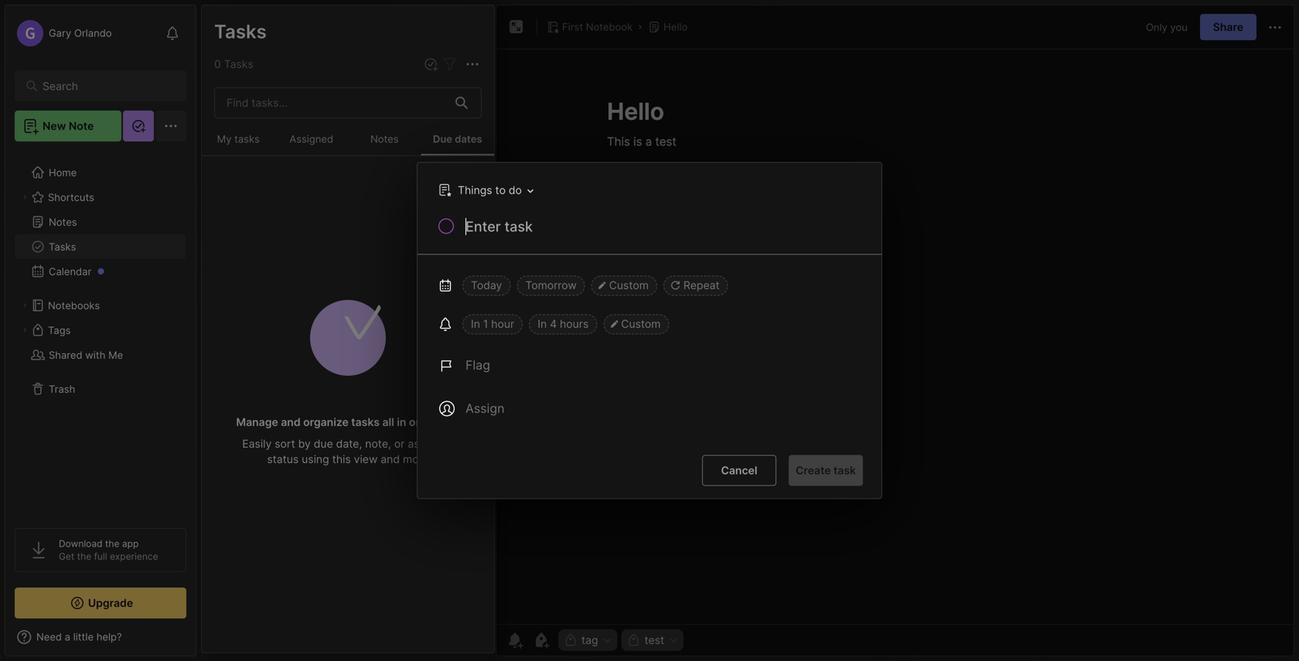 Task type: describe. For each thing, give the bounding box(es) containing it.
notes inside tree
[[49, 216, 77, 228]]

manage
[[236, 416, 278, 429]]

note window element
[[496, 5, 1295, 657]]

due
[[314, 438, 333, 451]]

all
[[383, 416, 394, 429]]

notes link
[[15, 210, 186, 234]]

new note
[[43, 120, 94, 133]]

a
[[251, 124, 256, 136]]

due dates
[[433, 133, 482, 145]]

calendar button
[[15, 259, 186, 284]]

this
[[332, 453, 351, 466]]

do
[[509, 184, 522, 197]]

shared with me
[[49, 349, 123, 361]]

note
[[69, 120, 94, 133]]

with
[[85, 349, 106, 361]]

create
[[796, 464, 831, 477]]

to
[[496, 184, 506, 197]]

tasks inside button
[[235, 133, 260, 145]]

one
[[409, 416, 429, 429]]

cancel
[[721, 464, 758, 477]]

share
[[1214, 21, 1244, 34]]

my tasks
[[217, 133, 260, 145]]

app
[[122, 539, 139, 550]]

1 vertical spatial the
[[77, 551, 91, 563]]

download
[[59, 539, 103, 550]]

assigned
[[290, 133, 334, 145]]

easily sort by due date, note, or assigned status using this view and more
[[242, 438, 454, 466]]

notebooks
[[48, 300, 100, 312]]

repeat button
[[664, 276, 729, 296]]

shortcuts
[[48, 191, 94, 203]]

assigned
[[408, 438, 454, 451]]

my
[[217, 133, 232, 145]]

is
[[240, 124, 248, 136]]

and inside 'easily sort by due date, note, or assigned status using this view and more'
[[381, 453, 400, 466]]

tag inside button
[[582, 634, 599, 647]]

this
[[217, 124, 237, 136]]

today
[[471, 279, 502, 292]]

custom button for tomorrow
[[592, 276, 658, 296]]

tag button
[[559, 630, 618, 652]]

notebook
[[586, 21, 633, 33]]

shared with me link
[[15, 343, 186, 368]]

0 horizontal spatial and
[[281, 416, 301, 429]]

0 tasks
[[214, 58, 254, 71]]

cancel button
[[703, 455, 777, 486]]

download the app get the full experience
[[59, 539, 158, 563]]

only you
[[1147, 21, 1188, 33]]

1 vertical spatial tasks
[[224, 58, 254, 71]]

assigned button
[[275, 125, 348, 156]]

me
[[108, 349, 123, 361]]

tomorrow button
[[517, 276, 586, 296]]

experience
[[110, 551, 158, 563]]

note,
[[365, 438, 391, 451]]

test inside "button"
[[645, 634, 665, 647]]

4
[[550, 318, 557, 331]]

none search field inside "main" element
[[43, 77, 166, 95]]

Search text field
[[43, 79, 166, 94]]

2 notes
[[214, 57, 252, 70]]

in 4 hours button
[[529, 315, 598, 335]]

tasks button
[[15, 234, 186, 259]]

hour
[[492, 318, 515, 331]]

first
[[563, 21, 583, 33]]

using
[[302, 453, 329, 466]]

expand tags image
[[20, 326, 29, 335]]

1
[[483, 318, 488, 331]]

hello button
[[645, 16, 691, 38]]

upgrade
[[88, 597, 133, 610]]

Go to note or move task field
[[431, 179, 539, 202]]

home
[[49, 167, 77, 179]]

tasks inside row group
[[352, 416, 380, 429]]

first notebook
[[563, 21, 633, 33]]

tree inside "main" element
[[5, 151, 196, 515]]

assign
[[466, 401, 505, 416]]

status
[[267, 453, 299, 466]]

28,
[[238, 147, 251, 158]]



Task type: locate. For each thing, give the bounding box(es) containing it.
and down or
[[381, 453, 400, 466]]

0
[[214, 58, 221, 71]]

task
[[834, 464, 857, 477]]

in 4 hours
[[538, 318, 589, 331]]

things to do button
[[431, 179, 539, 202], [435, 179, 539, 202]]

tasks
[[235, 133, 260, 145], [352, 416, 380, 429]]

in
[[397, 416, 407, 429]]

test right tag button
[[645, 634, 665, 647]]

tasks up notes
[[214, 20, 267, 43]]

0 horizontal spatial the
[[77, 551, 91, 563]]

full
[[94, 551, 107, 563]]

custom button
[[592, 276, 658, 296], [604, 315, 670, 335]]

tags button
[[15, 318, 186, 343]]

1 vertical spatial and
[[381, 453, 400, 466]]

calendar
[[49, 266, 92, 278]]

test button
[[622, 630, 684, 652]]

hours
[[560, 318, 589, 331]]

repeat
[[684, 279, 720, 292]]

tasks inside button
[[49, 241, 76, 253]]

add tag image
[[532, 631, 551, 650]]

today button
[[463, 276, 511, 296]]

and up sort
[[281, 416, 301, 429]]

create task
[[796, 464, 857, 477]]

2 vertical spatial notes
[[49, 216, 77, 228]]

row group containing manage and organize tasks all in one place
[[202, 156, 494, 479]]

0 vertical spatial tag
[[290, 147, 304, 158]]

things
[[458, 184, 493, 197]]

hello up this
[[217, 108, 242, 120]]

only
[[1147, 21, 1168, 33]]

notes left due
[[371, 133, 399, 145]]

new
[[43, 120, 66, 133]]

2 things to do button from the left
[[435, 179, 539, 202]]

flag button
[[430, 347, 500, 384]]

expand note image
[[508, 18, 526, 36]]

1 horizontal spatial hello
[[664, 21, 688, 33]]

0 horizontal spatial hello
[[217, 108, 242, 120]]

1 vertical spatial notes
[[371, 133, 399, 145]]

custom down enter task text box
[[610, 279, 649, 292]]

1 horizontal spatial tag
[[582, 634, 599, 647]]

0 vertical spatial notes
[[214, 19, 267, 42]]

2023
[[254, 147, 277, 158]]

1 vertical spatial tag
[[582, 634, 599, 647]]

custom button down enter task text box
[[592, 276, 658, 296]]

test right a
[[259, 124, 278, 136]]

tag down assigned
[[290, 147, 304, 158]]

shared
[[49, 349, 82, 361]]

custom
[[610, 279, 649, 292], [622, 318, 661, 331]]

0 horizontal spatial tasks
[[235, 133, 260, 145]]

notebooks link
[[15, 293, 186, 318]]

tasks right 0
[[224, 58, 254, 71]]

shortcuts button
[[15, 185, 186, 210]]

2 vertical spatial tasks
[[49, 241, 76, 253]]

things to do
[[458, 184, 522, 197]]

2 in from the left
[[538, 318, 547, 331]]

2 horizontal spatial notes
[[371, 133, 399, 145]]

the up full at the bottom left of page
[[105, 539, 120, 550]]

create task button
[[789, 455, 864, 486]]

1 horizontal spatial tasks
[[352, 416, 380, 429]]

in left 1
[[471, 318, 480, 331]]

1 vertical spatial hello
[[217, 108, 242, 120]]

date,
[[336, 438, 362, 451]]

trash link
[[15, 377, 186, 402]]

in for in 4 hours
[[538, 318, 547, 331]]

0 horizontal spatial tag
[[290, 147, 304, 158]]

0 vertical spatial custom button
[[592, 276, 658, 296]]

2 vertical spatial test
[[645, 634, 665, 647]]

view
[[354, 453, 378, 466]]

notes
[[214, 19, 267, 42], [371, 133, 399, 145], [49, 216, 77, 228]]

notes down 'shortcuts'
[[49, 216, 77, 228]]

main element
[[0, 0, 201, 662]]

in left 4
[[538, 318, 547, 331]]

the
[[105, 539, 120, 550], [77, 551, 91, 563]]

1 horizontal spatial the
[[105, 539, 120, 550]]

Find tasks… text field
[[217, 90, 446, 116]]

more
[[403, 453, 429, 466]]

due dates button
[[421, 125, 494, 156]]

tag
[[290, 147, 304, 158], [582, 634, 599, 647]]

0 vertical spatial the
[[105, 539, 120, 550]]

1 horizontal spatial and
[[381, 453, 400, 466]]

custom right hours
[[622, 318, 661, 331]]

the down download
[[77, 551, 91, 563]]

in 1 hour button
[[463, 315, 523, 335]]

row group
[[202, 156, 494, 479]]

notes
[[223, 57, 252, 70]]

trash
[[49, 383, 75, 395]]

dates
[[455, 133, 482, 145]]

test down assigned
[[319, 147, 336, 158]]

custom for in 4 hours
[[622, 318, 661, 331]]

place
[[432, 416, 460, 429]]

tag right add tag icon
[[582, 634, 599, 647]]

tree containing home
[[5, 151, 196, 515]]

in for in 1 hour
[[471, 318, 480, 331]]

Note Editor text field
[[497, 49, 1294, 624]]

you
[[1171, 21, 1188, 33]]

2
[[214, 57, 220, 70]]

1 vertical spatial tasks
[[352, 416, 380, 429]]

by
[[298, 438, 311, 451]]

tasks
[[214, 20, 267, 43], [224, 58, 254, 71], [49, 241, 76, 253]]

custom button right hours
[[604, 315, 670, 335]]

flag
[[466, 358, 491, 373]]

upgrade button
[[15, 588, 186, 619]]

organize
[[303, 416, 349, 429]]

and
[[281, 416, 301, 429], [381, 453, 400, 466]]

nov 28, 2023
[[217, 147, 277, 158]]

custom button for in 4 hours
[[604, 315, 670, 335]]

0 vertical spatial and
[[281, 416, 301, 429]]

1 horizontal spatial notes
[[214, 19, 267, 42]]

0 horizontal spatial in
[[471, 318, 480, 331]]

tomorrow
[[526, 279, 577, 292]]

0 vertical spatial tasks
[[214, 20, 267, 43]]

tags
[[48, 324, 71, 336]]

0 vertical spatial custom
[[610, 279, 649, 292]]

tree
[[5, 151, 196, 515]]

None search field
[[43, 77, 166, 95]]

notes up notes
[[214, 19, 267, 42]]

assign button
[[430, 390, 514, 427]]

due
[[433, 133, 453, 145]]

in 1 hour
[[471, 318, 515, 331]]

0 vertical spatial hello
[[664, 21, 688, 33]]

manage and organize tasks all in one place
[[236, 416, 460, 429]]

notes inside button
[[371, 133, 399, 145]]

tasks up calendar
[[49, 241, 76, 253]]

1 horizontal spatial in
[[538, 318, 547, 331]]

add a reminder image
[[506, 631, 525, 650]]

1 in from the left
[[471, 318, 480, 331]]

my tasks button
[[202, 125, 275, 156]]

expand notebooks image
[[20, 301, 29, 310]]

home link
[[15, 160, 186, 185]]

0 vertical spatial test
[[259, 124, 278, 136]]

test
[[259, 124, 278, 136], [319, 147, 336, 158], [645, 634, 665, 647]]

new task image
[[423, 56, 439, 72]]

0 horizontal spatial test
[[259, 124, 278, 136]]

0 vertical spatial tasks
[[235, 133, 260, 145]]

Enter task text field
[[464, 217, 864, 243]]

0 horizontal spatial notes
[[49, 216, 77, 228]]

easily
[[242, 438, 272, 451]]

notes button
[[348, 125, 421, 156]]

custom for tomorrow
[[610, 279, 649, 292]]

first notebook button
[[544, 16, 636, 38]]

share button
[[1201, 14, 1257, 40]]

hello right notebook
[[664, 21, 688, 33]]

hello inside button
[[664, 21, 688, 33]]

this is a test
[[217, 124, 278, 136]]

1 vertical spatial custom button
[[604, 315, 670, 335]]

or
[[394, 438, 405, 451]]

get
[[59, 551, 74, 563]]

sort
[[275, 438, 295, 451]]

2 horizontal spatial test
[[645, 634, 665, 647]]

1 vertical spatial custom
[[622, 318, 661, 331]]

1 horizontal spatial test
[[319, 147, 336, 158]]

1 things to do button from the left
[[431, 179, 539, 202]]

1 vertical spatial test
[[319, 147, 336, 158]]



Task type: vqa. For each thing, say whether or not it's contained in the screenshot.
Create task
yes



